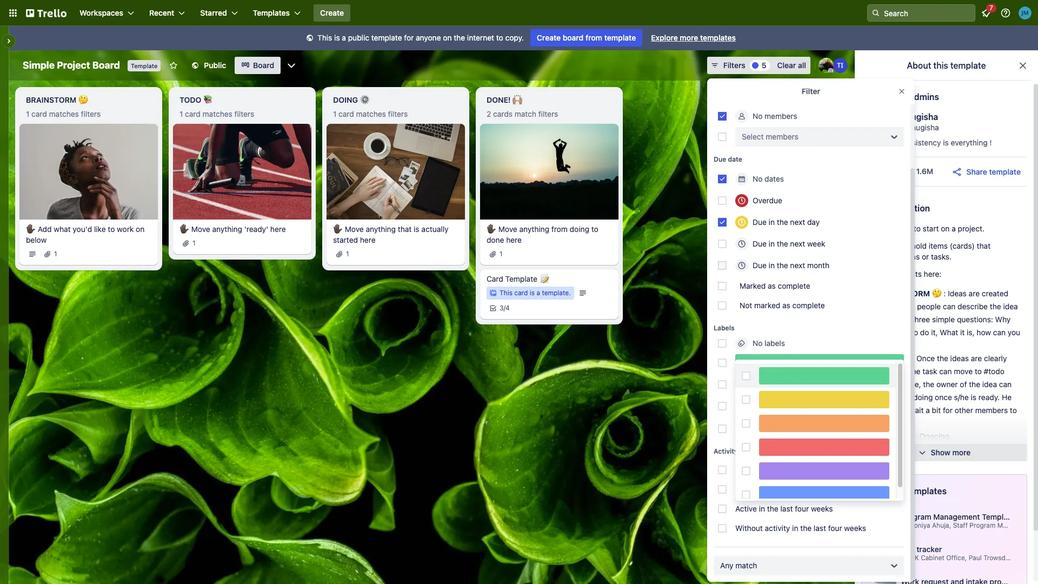 Task type: vqa. For each thing, say whether or not it's contained in the screenshot.
Kanban
no



Task type: locate. For each thing, give the bounding box(es) containing it.
the up here, on the bottom right of the page
[[910, 367, 921, 376]]

1 horizontal spatial anything
[[366, 224, 396, 234]]

4 left the lists
[[902, 269, 906, 279]]

1 vertical spatial by
[[901, 554, 909, 562]]

0 horizontal spatial you
[[879, 328, 892, 337]]

color: green, title: none element
[[736, 354, 905, 372]]

to inside ': ideas are created here. here people can describe the idea following three simple questions: why you wish to do it, what it is, how can you do it.'
[[912, 328, 919, 337]]

0 horizontal spatial that
[[398, 224, 412, 234]]

:
[[944, 289, 947, 298], [913, 354, 915, 363], [916, 432, 918, 441], [915, 445, 917, 454]]

move up "of"
[[955, 367, 973, 376]]

stage.
[[879, 380, 901, 389]]

as right marked
[[783, 301, 791, 310]]

due for due in the next month
[[753, 261, 767, 270]]

1 horizontal spatial ⚙️
[[906, 432, 916, 441]]

1 horizontal spatial simple
[[866, 224, 890, 233]]

marked
[[740, 281, 766, 291]]

marked as complete
[[740, 281, 811, 291]]

brainstorm 🤔 1 card matches filters
[[26, 95, 101, 118]]

0 horizontal spatial todo
[[180, 95, 201, 104]]

1 vertical spatial 🤔
[[933, 289, 942, 298]]

matches down todo 📚 text box
[[203, 109, 233, 118]]

done! up "cards"
[[487, 95, 511, 104]]

🙌🏽 inside done! 🙌🏽 2 cards match filters
[[513, 95, 523, 104]]

0 horizontal spatial doing
[[333, 95, 358, 104]]

for left "anyone"
[[404, 33, 414, 42]]

templates
[[701, 33, 736, 42], [906, 486, 947, 496]]

2 active from the top
[[736, 485, 757, 494]]

2 anything from the left
[[366, 224, 396, 234]]

dates
[[765, 174, 785, 183]]

active up without
[[736, 504, 757, 513]]

board up brainstorm 🤔 "text box" at the top
[[92, 60, 120, 71]]

brainstorm inside brainstorm 🤔 1 card matches filters
[[26, 95, 76, 104]]

0 vertical spatial 📚
[[203, 95, 213, 104]]

ideas down it at the right bottom
[[951, 354, 970, 363]]

0 horizontal spatial board
[[563, 33, 584, 42]]

done! inside done! 🙌🏽 2 cards match filters
[[487, 95, 511, 104]]

are left clearly
[[972, 354, 983, 363]]

to left #todo
[[975, 367, 982, 376]]

anything for from
[[520, 224, 550, 234]]

filters down doing ⚙️ "text field"
[[388, 109, 408, 118]]

weeks for active in the last four weeks
[[812, 504, 833, 513]]

sm image
[[305, 33, 315, 44]]

starred button
[[194, 4, 244, 22]]

any
[[721, 561, 734, 570]]

3 filters from the left
[[388, 109, 408, 118]]

can up the he
[[1000, 380, 1012, 389]]

0 vertical spatial move
[[955, 367, 973, 376]]

1 horizontal spatial 🙌🏽
[[905, 445, 915, 454]]

template right this
[[951, 61, 987, 70]]

1 vertical spatial this
[[500, 289, 513, 297]]

2 by from the top
[[901, 554, 909, 562]]

4 ✋🏿 from the left
[[487, 224, 497, 234]]

0 horizontal spatial from
[[552, 224, 568, 234]]

2 matches from the left
[[203, 109, 233, 118]]

2 horizontal spatial here
[[507, 235, 522, 244]]

brainstorm up here
[[879, 289, 931, 298]]

dmugisha
[[899, 112, 939, 122]]

more
[[680, 33, 699, 42], [953, 448, 971, 457]]

this card is a template.
[[500, 289, 571, 297]]

simple inside simple project board text box
[[23, 60, 55, 71]]

card for brainstorm 🤔 1 card matches filters
[[31, 109, 47, 118]]

trello inspiration (inspiringtaco) image
[[833, 58, 848, 73]]

star or unstar board image
[[170, 61, 178, 70]]

1 horizontal spatial match
[[736, 561, 758, 570]]

0 horizontal spatial 🙌🏽
[[513, 95, 523, 104]]

do left the it,
[[921, 328, 930, 337]]

board for board
[[253, 61, 274, 70]]

work
[[117, 224, 134, 234]]

select for select members
[[742, 132, 764, 141]]

3 ✋🏿 from the left
[[333, 224, 343, 234]]

ideas down hold
[[902, 252, 920, 261]]

1 anything from the left
[[212, 224, 242, 234]]

program management template by soniya ahuja, staff program manager @ br
[[901, 512, 1039, 530]]

week for due in the next week
[[808, 239, 826, 248]]

2 horizontal spatial anything
[[520, 224, 550, 234]]

by inside program management template by soniya ahuja, staff program manager @ br
[[901, 522, 909, 530]]

project
[[57, 60, 90, 71], [1019, 554, 1039, 562]]

1 horizontal spatial board
[[892, 224, 912, 233]]

📚 left once
[[903, 354, 913, 363]]

1 horizontal spatial here
[[360, 235, 376, 244]]

⚙️ inside the doing ⚙️ 1 card matches filters
[[360, 95, 370, 104]]

dmugisha (dmugisha) image left '@dmugisha'
[[865, 113, 892, 140]]

1 vertical spatial move
[[879, 393, 898, 402]]

due left date
[[714, 155, 727, 163]]

1 horizontal spatial matches
[[203, 109, 233, 118]]

you down why
[[1008, 328, 1021, 337]]

1 vertical spatial done!
[[879, 445, 904, 454]]

1 vertical spatial ideas
[[951, 354, 970, 363]]

filters inside done! 🙌🏽 2 cards match filters
[[539, 109, 558, 118]]

📚
[[203, 95, 213, 104], [903, 354, 913, 363]]

template
[[131, 62, 158, 69], [506, 274, 538, 283], [983, 512, 1016, 522]]

0 vertical spatial weeks
[[810, 485, 832, 494]]

that down project.
[[977, 241, 991, 250]]

1 horizontal spatial create
[[537, 33, 561, 42]]

people
[[918, 302, 942, 311]]

filters down brainstorm 🤔 "text box" at the top
[[81, 109, 101, 118]]

here right 'ready'
[[270, 224, 286, 234]]

last for four
[[781, 504, 793, 513]]

1 horizontal spatial template
[[506, 274, 538, 283]]

that inside the ✋🏿 move anything that is actually started here
[[398, 224, 412, 234]]

template right share
[[990, 167, 1021, 176]]

this up the 3 / 4
[[500, 289, 513, 297]]

✋🏿 add what you'd like to work on below
[[26, 224, 145, 244]]

template left explore
[[605, 33, 636, 42]]

1 vertical spatial more
[[953, 448, 971, 457]]

three
[[912, 315, 931, 324]]

no labels
[[753, 339, 786, 348]]

to inside ✋🏿 add what you'd like to work on below
[[108, 224, 115, 234]]

1 vertical spatial brainstorm
[[879, 289, 931, 298]]

matches for 📚
[[203, 109, 233, 118]]

anything inside ✋🏿 move anything from doing to done here
[[520, 224, 550, 234]]

no for no dates
[[753, 174, 763, 183]]

soniya
[[911, 522, 931, 530]]

1 vertical spatial are
[[969, 289, 980, 298]]

🤔 up 'people'
[[933, 289, 942, 298]]

board left admins
[[884, 92, 908, 102]]

templates up soniya
[[906, 486, 947, 496]]

move inside ✋🏿 move anything from doing to done here
[[499, 224, 518, 234]]

0 horizontal spatial 🤔
[[78, 95, 88, 104]]

#doing
[[909, 393, 933, 402]]

0 vertical spatial active
[[736, 465, 757, 474]]

0 vertical spatial dmugisha (dmugisha) image
[[819, 58, 834, 73]]

active for active in the last two weeks
[[736, 485, 757, 494]]

0 horizontal spatial templates
[[701, 33, 736, 42]]

2 no from the top
[[753, 174, 763, 183]]

1 horizontal spatial 🤔
[[933, 289, 942, 298]]

5
[[762, 61, 767, 70]]

active for active in the last four weeks
[[736, 504, 757, 513]]

todo inside todo 📚 1 card matches filters
[[180, 95, 201, 104]]

can inside the each list can hold items (cards) that represent ideas or tasks.
[[897, 241, 910, 250]]

four down color: blue, title: none image
[[829, 524, 843, 533]]

template left @
[[983, 512, 1016, 522]]

move down the "stage."
[[879, 393, 898, 402]]

matches
[[49, 109, 79, 118], [203, 109, 233, 118], [356, 109, 386, 118]]

⚙️ inside doing ⚙️ : ongoing done! 🙌🏽 : finished
[[906, 432, 916, 441]]

1 next from the top
[[791, 217, 806, 227]]

for right 'bit'
[[944, 406, 953, 415]]

🤔
[[78, 95, 88, 104], [933, 289, 942, 298]]

0 vertical spatial brainstorm
[[26, 95, 76, 104]]

here inside ✋🏿 move anything from doing to done here
[[507, 235, 522, 244]]

move for ✋🏿 move anything from doing to done here
[[499, 224, 518, 234]]

customize views image
[[286, 60, 297, 71]]

by left uk
[[901, 554, 909, 562]]

1 active from the top
[[736, 465, 757, 474]]

2 next from the top
[[791, 239, 806, 248]]

are inside ': once the ideas are clearly defined, the task can move to #todo stage. here, the owner of the idea can move to #doing once s/he is ready. he can also wait a bit for other members to join.'
[[972, 354, 983, 363]]

: inside ': once the ideas are clearly defined, the task can move to #todo stage. here, the owner of the idea can move to #doing once s/he is ready. he can also wait a bit for other members to join.'
[[913, 354, 915, 363]]

create board from template
[[537, 33, 636, 42]]

no for no members
[[753, 111, 763, 121]]

idea inside ': once the ideas are clearly defined, the task can move to #todo stage. here, the owner of the idea can move to #doing once s/he is ready. he can also wait a bit for other members to join.'
[[983, 380, 998, 389]]

no up select members
[[753, 111, 763, 121]]

1 no from the top
[[753, 111, 763, 121]]

to right "wish"
[[912, 328, 919, 337]]

last left "two" at the bottom of page
[[781, 485, 793, 494]]

2 ✋🏿 from the left
[[180, 224, 189, 234]]

1 vertical spatial dmugisha (dmugisha) image
[[865, 113, 892, 140]]

site tracker by uk cabinet office, paul trowsdale, project
[[901, 545, 1039, 562]]

1 horizontal spatial as
[[783, 301, 791, 310]]

filters
[[81, 109, 101, 118], [235, 109, 254, 118], [388, 109, 408, 118], [539, 109, 558, 118]]

on right start
[[942, 224, 950, 233]]

1 vertical spatial that
[[977, 241, 991, 250]]

✋🏿 add what you'd like to work on below link
[[26, 224, 151, 245]]

1 vertical spatial from
[[552, 224, 568, 234]]

1 vertical spatial next
[[791, 239, 806, 248]]

can down why
[[994, 328, 1006, 337]]

done! 🙌🏽 2 cards match filters
[[487, 95, 558, 118]]

move inside the ✋🏿 move anything that is actually started here
[[345, 224, 364, 234]]

🙌🏽 inside doing ⚙️ : ongoing done! 🙌🏽 : finished
[[905, 445, 915, 454]]

idea up why
[[1004, 302, 1019, 311]]

labels down the not marked as complete
[[765, 339, 786, 348]]

doing inside the doing ⚙️ 1 card matches filters
[[333, 95, 358, 104]]

staff
[[954, 522, 968, 530]]

admins
[[910, 92, 940, 102]]

1 horizontal spatial on
[[443, 33, 452, 42]]

0 horizontal spatial 📚
[[203, 95, 213, 104]]

1 vertical spatial ⚙️
[[906, 432, 916, 441]]

3 next from the top
[[791, 261, 806, 270]]

select labels
[[742, 424, 787, 433]]

3 matches from the left
[[356, 109, 386, 118]]

by inside site tracker by uk cabinet office, paul trowsdale, project
[[901, 554, 909, 562]]

0 vertical spatial match
[[515, 109, 537, 118]]

0 vertical spatial idea
[[1004, 302, 1019, 311]]

the right once
[[938, 354, 949, 363]]

0 vertical spatial ideas
[[902, 252, 920, 261]]

the inside ': ideas are created here. here people can describe the idea following three simple questions: why you wish to do it, what it is, how can you do it.'
[[991, 302, 1002, 311]]

weeks
[[810, 485, 832, 494], [812, 504, 833, 513], [845, 524, 867, 533]]

✋🏿 for ✋🏿 move anything 'ready' here
[[180, 224, 189, 234]]

1 vertical spatial for
[[944, 406, 953, 415]]

hold
[[912, 241, 927, 250]]

how
[[977, 328, 992, 337]]

1 by from the top
[[901, 522, 909, 530]]

2 horizontal spatial matches
[[356, 109, 386, 118]]

templates
[[253, 8, 290, 17]]

0 horizontal spatial do
[[879, 341, 888, 350]]

doing
[[333, 95, 358, 104], [879, 432, 904, 441]]

color: orange, title: none image
[[760, 415, 890, 432]]

clearly
[[985, 354, 1008, 363]]

filters inside the doing ⚙️ 1 card matches filters
[[388, 109, 408, 118]]

active in the last two weeks
[[736, 485, 832, 494]]

1 horizontal spatial done!
[[879, 445, 904, 454]]

card down brainstorm 🤔 "text box" at the top
[[31, 109, 47, 118]]

in up active in the last two weeks
[[759, 465, 766, 474]]

last down active in the last two weeks
[[781, 504, 793, 513]]

create button
[[314, 4, 351, 22]]

can right list on the right top
[[897, 241, 910, 250]]

dmugisha (dmugisha) image
[[819, 58, 834, 73], [865, 113, 892, 140]]

color: red, title: none image
[[760, 439, 890, 456]]

due for due in the next week
[[753, 239, 767, 248]]

filters inside brainstorm 🤔 1 card matches filters
[[81, 109, 101, 118]]

✋🏿 inside the ✋🏿 move anything that is actually started here
[[333, 224, 343, 234]]

✋🏿 inside ✋🏿 move anything from doing to done here
[[487, 224, 497, 234]]

recent
[[149, 8, 174, 17]]

4 filters from the left
[[539, 109, 558, 118]]

matches inside brainstorm 🤔 1 card matches filters
[[49, 109, 79, 118]]

can up owner
[[940, 367, 952, 376]]

the up activity
[[768, 504, 779, 513]]

4 for are
[[902, 269, 906, 279]]

idea
[[1004, 302, 1019, 311], [983, 380, 998, 389]]

0 vertical spatial members
[[765, 111, 798, 121]]

by
[[901, 522, 909, 530], [901, 554, 909, 562]]

no for no labels
[[753, 339, 763, 348]]

complete down due in the next month
[[778, 281, 811, 291]]

board inside "link"
[[253, 61, 274, 70]]

active
[[736, 465, 757, 474], [736, 485, 757, 494], [736, 504, 757, 513]]

2 move from the left
[[345, 224, 364, 234]]

a left 'bit'
[[926, 406, 930, 415]]

0 vertical spatial next
[[791, 217, 806, 227]]

1 horizontal spatial 4
[[902, 269, 906, 279]]

DONE! 🙌🏽 text field
[[480, 91, 619, 109]]

here inside the ✋🏿 move anything that is actually started here
[[360, 235, 376, 244]]

0 horizontal spatial ideas
[[902, 252, 920, 261]]

due for due in the next day
[[753, 217, 767, 227]]

to right like on the top left of page
[[108, 224, 115, 234]]

simple for simple board to start on a project.
[[866, 224, 890, 233]]

internet
[[467, 33, 495, 42]]

project right trowsdale,
[[1019, 554, 1039, 562]]

wish
[[894, 328, 910, 337]]

not
[[740, 301, 753, 310]]

card inside todo 📚 1 card matches filters
[[185, 109, 201, 118]]

due for due date
[[714, 155, 727, 163]]

1 horizontal spatial ideas
[[951, 354, 970, 363]]

in up marked as complete
[[769, 261, 775, 270]]

simple up each
[[866, 224, 890, 233]]

each
[[866, 241, 883, 250]]

1 vertical spatial weeks
[[812, 504, 833, 513]]

card inside brainstorm 🤔 1 card matches filters
[[31, 109, 47, 118]]

two
[[795, 485, 808, 494]]

match right "cards"
[[515, 109, 537, 118]]

3 move from the left
[[499, 224, 518, 234]]

labels up active in the last week
[[766, 424, 787, 433]]

dmugisha (dmugisha) image right all
[[819, 58, 834, 73]]

matches inside todo 📚 1 card matches filters
[[203, 109, 233, 118]]

card down public button
[[185, 109, 201, 118]]

card inside the doing ⚙️ 1 card matches filters
[[339, 109, 354, 118]]

doing for doing ⚙️ 1 card matches filters
[[333, 95, 358, 104]]

to up the also
[[900, 393, 907, 402]]

📚 inside todo 📚 1 card matches filters
[[203, 95, 213, 104]]

members down no members
[[766, 132, 799, 141]]

1 ✋🏿 from the left
[[26, 224, 36, 234]]

template right public
[[372, 33, 402, 42]]

2 select from the top
[[742, 424, 764, 433]]

on inside ✋🏿 add what you'd like to work on below
[[136, 224, 145, 234]]

1 horizontal spatial idea
[[1004, 302, 1019, 311]]

you up it.
[[879, 328, 892, 337]]

1 horizontal spatial that
[[977, 241, 991, 250]]

following
[[879, 315, 910, 324]]

doing inside doing ⚙️ : ongoing done! 🙌🏽 : finished
[[879, 432, 904, 441]]

is inside ': once the ideas are clearly defined, the task can move to #todo stage. here, the owner of the idea can move to #doing once s/he is ready. he can also wait a bit for other members to join.'
[[971, 393, 977, 402]]

1 vertical spatial week
[[795, 465, 814, 474]]

done! down join.
[[879, 445, 904, 454]]

3 no from the top
[[753, 339, 763, 348]]

1 horizontal spatial brainstorm
[[879, 289, 931, 298]]

more inside "button"
[[953, 448, 971, 457]]

0 vertical spatial doing
[[333, 95, 358, 104]]

✋🏿 inside ✋🏿 add what you'd like to work on below
[[26, 224, 36, 234]]

todo for todo 📚
[[879, 354, 901, 363]]

1 move from the left
[[191, 224, 210, 234]]

0 horizontal spatial match
[[515, 109, 537, 118]]

color: yellow, title: none element
[[736, 376, 905, 393]]

it.
[[890, 341, 897, 350]]

add
[[38, 224, 52, 234]]

public
[[348, 33, 370, 42]]

0 vertical spatial template
[[131, 62, 158, 69]]

0 horizontal spatial template
[[131, 62, 158, 69]]

1 select from the top
[[742, 132, 764, 141]]

in for active in the last four weeks
[[759, 504, 766, 513]]

to right doing at the right
[[592, 224, 599, 234]]

explore more templates
[[652, 33, 736, 42]]

about
[[908, 61, 932, 70]]

4
[[902, 269, 906, 279], [506, 304, 510, 312]]

✋🏿
[[26, 224, 36, 234], [180, 224, 189, 234], [333, 224, 343, 234], [487, 224, 497, 234]]

next left day
[[791, 217, 806, 227]]

week up month
[[808, 239, 826, 248]]

todo 📚 1 card matches filters
[[180, 95, 254, 118]]

active down active in the last week
[[736, 485, 757, 494]]

1 vertical spatial do
[[879, 341, 888, 350]]

0 vertical spatial done!
[[487, 95, 511, 104]]

1 vertical spatial members
[[766, 132, 799, 141]]

ideas
[[949, 289, 967, 298]]

here right started
[[360, 235, 376, 244]]

tracker
[[917, 545, 943, 554]]

s/he
[[955, 393, 969, 402]]

explore more templates link
[[645, 29, 743, 47]]

in for active in the last week
[[759, 465, 766, 474]]

primary element
[[0, 0, 1039, 26]]

1 vertical spatial board
[[892, 224, 912, 233]]

0 horizontal spatial brainstorm
[[26, 95, 76, 104]]

cabinet
[[921, 554, 945, 562]]

1 vertical spatial as
[[783, 301, 791, 310]]

next for week
[[791, 239, 806, 248]]

1 horizontal spatial more
[[953, 448, 971, 457]]

anything for 'ready'
[[212, 224, 242, 234]]

more for show
[[953, 448, 971, 457]]

templates button
[[247, 4, 307, 22]]

todo up defined,
[[879, 354, 901, 363]]

3 anything from the left
[[520, 224, 550, 234]]

anything inside the ✋🏿 move anything that is actually started here
[[366, 224, 396, 234]]

on right "work"
[[136, 224, 145, 234]]

that left the actually
[[398, 224, 412, 234]]

todo 📚
[[879, 354, 913, 363]]

0 horizontal spatial for
[[404, 33, 414, 42]]

matches inside the doing ⚙️ 1 card matches filters
[[356, 109, 386, 118]]

brainstorm
[[26, 95, 76, 104], [879, 289, 931, 298]]

last up active in the last two weeks
[[781, 465, 793, 474]]

color: purple, title: none image
[[760, 463, 890, 480]]

a left project.
[[952, 224, 956, 233]]

public
[[204, 61, 226, 70]]

filters down done! 🙌🏽 text field at the top of the page
[[539, 109, 558, 118]]

week
[[808, 239, 826, 248], [795, 465, 814, 474]]

more right show
[[953, 448, 971, 457]]

0 horizontal spatial anything
[[212, 224, 242, 234]]

1 horizontal spatial templates
[[906, 486, 947, 496]]

as right marked on the top of the page
[[768, 281, 776, 291]]

on right "anyone"
[[443, 33, 452, 42]]

0 vertical spatial project
[[57, 60, 90, 71]]

in down overdue
[[769, 217, 775, 227]]

there
[[866, 269, 886, 279]]

it
[[961, 328, 965, 337]]

0 vertical spatial no
[[753, 111, 763, 121]]

0 vertical spatial 🤔
[[78, 95, 88, 104]]

⚙️ for done!
[[906, 432, 916, 441]]

2 horizontal spatial board
[[884, 92, 908, 102]]

items
[[929, 241, 948, 250]]

board left customize views icon
[[253, 61, 274, 70]]

ready.
[[979, 393, 1000, 402]]

workspaces button
[[73, 4, 141, 22]]

about this template
[[908, 61, 987, 70]]

idea inside ': ideas are created here. here people can describe the idea following three simple questions: why you wish to do it, what it is, how can you do it.'
[[1004, 302, 1019, 311]]

members up select members
[[765, 111, 798, 121]]

week for active in the last week
[[795, 465, 814, 474]]

next
[[791, 217, 806, 227], [791, 239, 806, 248], [791, 261, 806, 270]]

3 active from the top
[[736, 504, 757, 513]]

1 horizontal spatial board
[[253, 61, 274, 70]]

share template button
[[952, 166, 1021, 177]]

1 filters from the left
[[81, 109, 101, 118]]

1 inside todo 📚 1 card matches filters
[[180, 109, 183, 118]]

2 filters from the left
[[235, 109, 254, 118]]

br
[[1034, 522, 1039, 530]]

also
[[894, 406, 908, 415]]

0 horizontal spatial more
[[680, 33, 699, 42]]

'ready'
[[244, 224, 268, 234]]

create inside button
[[320, 8, 344, 17]]

for inside ': once the ideas are clearly defined, the task can move to #todo stage. here, the owner of the idea can move to #doing once s/he is ready. he can also wait a bit for other members to join.'
[[944, 406, 953, 415]]

1 vertical spatial active
[[736, 485, 757, 494]]

on
[[443, 33, 452, 42], [942, 224, 950, 233], [136, 224, 145, 234]]

1 horizontal spatial project
[[1019, 554, 1039, 562]]

1 vertical spatial idea
[[983, 380, 998, 389]]

filters inside todo 📚 1 card matches filters
[[235, 109, 254, 118]]

1 matches from the left
[[49, 109, 79, 118]]

0 horizontal spatial 4
[[506, 304, 510, 312]]

1 horizontal spatial 📚
[[903, 354, 913, 363]]

1 vertical spatial doing
[[879, 432, 904, 441]]

members
[[765, 111, 798, 121], [766, 132, 799, 141], [976, 406, 1009, 415]]

1 vertical spatial 📚
[[903, 354, 913, 363]]

due up marked on the top of the page
[[753, 261, 767, 270]]

Board name text field
[[17, 57, 126, 74]]

1 vertical spatial todo
[[879, 354, 901, 363]]

0 vertical spatial select
[[742, 132, 764, 141]]

1
[[26, 109, 29, 118], [180, 109, 183, 118], [333, 109, 337, 118], [193, 239, 196, 247], [54, 250, 57, 258], [346, 250, 349, 258], [500, 250, 503, 258]]

can
[[897, 241, 910, 250], [944, 302, 956, 311], [994, 328, 1006, 337], [940, 367, 952, 376], [1000, 380, 1012, 389], [879, 406, 892, 415]]

🤔 inside brainstorm 🤔 1 card matches filters
[[78, 95, 88, 104]]

paul
[[969, 554, 982, 562]]

template left star or unstar board icon at the top left of page
[[131, 62, 158, 69]]

0 vertical spatial this
[[318, 33, 332, 42]]

search image
[[872, 9, 881, 17]]

match right any
[[736, 561, 758, 570]]

that
[[398, 224, 412, 234], [977, 241, 991, 250]]

in for due in the next day
[[769, 217, 775, 227]]



Task type: describe. For each thing, give the bounding box(es) containing it.
of
[[961, 380, 968, 389]]

without activity in the last four weeks
[[736, 524, 867, 533]]

project inside text box
[[57, 60, 90, 71]]

this for this card is a template.
[[500, 289, 513, 297]]

todo for todo 📚 1 card matches filters
[[180, 95, 201, 104]]

last for two
[[781, 485, 793, 494]]

owner
[[937, 380, 958, 389]]

0 vertical spatial templates
[[701, 33, 736, 42]]

@dmugisha
[[899, 123, 940, 132]]

here.
[[879, 302, 897, 311]]

2 vertical spatial weeks
[[845, 524, 867, 533]]

0 horizontal spatial dmugisha (dmugisha) image
[[819, 58, 834, 73]]

workspaces
[[80, 8, 123, 17]]

card down the card template 📝
[[515, 289, 528, 297]]

copy.
[[506, 33, 524, 42]]

filters for brainstorm 🤔 1 card matches filters
[[81, 109, 101, 118]]

clear
[[778, 61, 797, 70]]

1 inside brainstorm 🤔 1 card matches filters
[[26, 109, 29, 118]]

to inside ✋🏿 move anything from doing to done here
[[592, 224, 599, 234]]

project inside site tracker by uk cabinet office, paul trowsdale, project
[[1019, 554, 1039, 562]]

done! inside doing ⚙️ : ongoing done! 🙌🏽 : finished
[[879, 445, 904, 454]]

0 vertical spatial complete
[[778, 281, 811, 291]]

doing ⚙️ : ongoing done! 🙌🏽 : finished
[[879, 432, 950, 454]]

all
[[799, 61, 807, 70]]

color: orange, title: none element
[[736, 398, 905, 415]]

color: yellow, title: none image
[[760, 391, 890, 408]]

this for this is a public template for anyone on the internet to copy.
[[318, 33, 332, 42]]

starred
[[200, 8, 227, 17]]

🤔 for brainstorm 🤔 1 card matches filters
[[78, 95, 88, 104]]

ahuja,
[[933, 522, 952, 530]]

or
[[922, 252, 930, 261]]

cards
[[493, 109, 513, 118]]

the up active in the last two weeks
[[768, 465, 779, 474]]

the right activity
[[801, 524, 812, 533]]

1 horizontal spatial do
[[921, 328, 930, 337]]

members inside ': once the ideas are clearly defined, the task can move to #todo stage. here, the owner of the idea can move to #doing once s/he is ready. he can also wait a bit for other members to join.'
[[976, 406, 1009, 415]]

everything
[[951, 138, 988, 147]]

✋🏿 for ✋🏿 add what you'd like to work on below
[[26, 224, 36, 234]]

Search field
[[881, 5, 975, 21]]

uk
[[911, 554, 920, 562]]

what
[[54, 224, 71, 234]]

he
[[1003, 393, 1012, 402]]

close popover image
[[898, 87, 907, 96]]

1 inside the doing ⚙️ 1 card matches filters
[[333, 109, 337, 118]]

✋🏿 move anything that is actually started here
[[333, 224, 449, 244]]

month
[[808, 261, 830, 270]]

color: blue, title: none image
[[760, 486, 890, 504]]

not marked as complete
[[740, 301, 825, 310]]

is left everything
[[944, 138, 949, 147]]

a left public
[[342, 33, 346, 42]]

move for ✋🏿 move anything that is actually started here
[[345, 224, 364, 234]]

management
[[934, 512, 981, 522]]

matches for ⚙️
[[356, 109, 386, 118]]

are inside ': ideas are created here. here people can describe the idea following three simple questions: why you wish to do it, what it is, how can you do it.'
[[969, 289, 980, 298]]

✋🏿 for ✋🏿 move anything from doing to done here
[[487, 224, 497, 234]]

doing for doing ⚙️ : ongoing done! 🙌🏽 : finished
[[879, 432, 904, 441]]

color: green, title: none image
[[760, 367, 890, 385]]

back to home image
[[26, 4, 67, 22]]

1 you from the left
[[879, 328, 892, 337]]

related templates
[[873, 486, 947, 496]]

template.
[[542, 289, 571, 297]]

labels for select labels
[[766, 424, 787, 433]]

that inside the each list can hold items (cards) that represent ideas or tasks.
[[977, 241, 991, 250]]

1 horizontal spatial program
[[970, 522, 996, 530]]

board for board admins
[[884, 92, 908, 102]]

template inside button
[[990, 167, 1021, 176]]

the down task
[[924, 380, 935, 389]]

defined,
[[879, 367, 908, 376]]

here for ✋🏿 move anything from doing to done here
[[507, 235, 522, 244]]

task
[[923, 367, 938, 376]]

office,
[[947, 554, 968, 562]]

can up simple
[[944, 302, 956, 311]]

brainstorm for brainstorm 🤔
[[879, 289, 931, 298]]

1 horizontal spatial move
[[955, 367, 973, 376]]

jeremy miller (jeremymiller198) image
[[1019, 6, 1032, 19]]

board for simple
[[892, 224, 912, 233]]

like
[[94, 224, 106, 234]]

create for create
[[320, 8, 344, 17]]

filters
[[724, 61, 746, 70]]

0 horizontal spatial four
[[795, 504, 810, 513]]

on for ✋🏿 add what you'd like to work on below
[[136, 224, 145, 234]]

ideas inside the each list can hold items (cards) that represent ideas or tasks.
[[902, 252, 920, 261]]

members for select members
[[766, 132, 799, 141]]

to left copy.
[[497, 33, 504, 42]]

the down due in the next day
[[777, 239, 789, 248]]

: inside ': ideas are created here. here people can describe the idea following three simple questions: why you wish to do it, what it is, how can you do it.'
[[944, 289, 947, 298]]

to left start
[[914, 224, 921, 233]]

a down 📝
[[537, 289, 541, 297]]

move for ✋🏿 move anything 'ready' here
[[191, 224, 210, 234]]

in for due in the next month
[[769, 261, 775, 270]]

0 horizontal spatial here
[[270, 224, 286, 234]]

simple for simple project board
[[23, 60, 55, 71]]

next for day
[[791, 217, 806, 227]]

this member is an admin of this board. image
[[829, 68, 834, 73]]

1 vertical spatial complete
[[793, 301, 825, 310]]

⚙️ for matches
[[360, 95, 370, 104]]

description
[[884, 203, 931, 213]]

active in the last week
[[736, 465, 814, 474]]

filters for todo 📚 1 card matches filters
[[235, 109, 254, 118]]

in for active in the last two weeks
[[759, 485, 766, 494]]

board inside text box
[[92, 60, 120, 71]]

create for create board from template
[[537, 33, 561, 42]]

recent button
[[143, 4, 192, 22]]

filters for doing ⚙️ 1 card matches filters
[[388, 109, 408, 118]]

show more button
[[862, 444, 1028, 462]]

🤔 for brainstorm 🤔
[[933, 289, 942, 298]]

consistency
[[899, 138, 942, 147]]

select members
[[742, 132, 799, 141]]

ideas inside ': once the ideas are clearly defined, the task can move to #todo stage. here, the owner of the idea can move to #doing once s/he is ready. he can also wait a bit for other members to join.'
[[951, 354, 970, 363]]

clear all button
[[773, 57, 811, 74]]

active for active in the last week
[[736, 465, 757, 474]]

📚 for todo 📚 1 card matches filters
[[203, 95, 213, 104]]

this is a public template for anyone on the internet to copy.
[[318, 33, 524, 42]]

each list can hold items (cards) that represent ideas or tasks.
[[866, 241, 991, 261]]

represent
[[866, 252, 900, 261]]

there are 4 lists here:
[[866, 269, 942, 279]]

trowsdale,
[[984, 554, 1017, 562]]

simple
[[933, 315, 956, 324]]

labels for no labels
[[765, 339, 786, 348]]

0 vertical spatial as
[[768, 281, 776, 291]]

BRAINSTORM 🤔 text field
[[19, 91, 158, 109]]

open information menu image
[[1001, 8, 1012, 18]]

7 notifications image
[[980, 6, 993, 19]]

board admins
[[884, 92, 940, 102]]

more for explore
[[680, 33, 699, 42]]

show
[[931, 448, 951, 457]]

3
[[500, 304, 504, 312]]

from inside ✋🏿 move anything from doing to done here
[[552, 224, 568, 234]]

brainstorm for brainstorm 🤔 1 card matches filters
[[26, 95, 76, 104]]

✋🏿 move anything 'ready' here link
[[180, 224, 305, 235]]

: left finished
[[915, 445, 917, 454]]

on for this is a public template for anyone on the internet to copy.
[[443, 33, 452, 42]]

is down the card template 📝
[[530, 289, 535, 297]]

in right activity
[[793, 524, 799, 533]]

anyone
[[416, 33, 441, 42]]

📝
[[540, 274, 550, 283]]

0 vertical spatial are
[[889, 269, 900, 279]]

can up join.
[[879, 406, 892, 415]]

matches for 🤔
[[49, 109, 79, 118]]

activity
[[714, 447, 738, 456]]

active in the last four weeks
[[736, 504, 833, 513]]

the up due in the next week
[[777, 217, 789, 227]]

weeks for active in the last two weeks
[[810, 485, 832, 494]]

start
[[923, 224, 940, 233]]

📚 for todo 📚
[[903, 354, 913, 363]]

below
[[26, 235, 47, 244]]

TODO 📚 text field
[[173, 91, 312, 109]]

doing
[[570, 224, 590, 234]]

last for week
[[781, 465, 793, 474]]

public button
[[185, 57, 233, 74]]

questions:
[[958, 315, 994, 324]]

tasks.
[[932, 252, 952, 261]]

other
[[955, 406, 974, 415]]

here,
[[903, 380, 922, 389]]

0 horizontal spatial program
[[901, 512, 932, 522]]

is left public
[[334, 33, 340, 42]]

the right "of"
[[970, 380, 981, 389]]

project.
[[958, 224, 985, 233]]

the down active in the last week
[[768, 485, 779, 494]]

template inside program management template by soniya ahuja, staff program manager @ br
[[983, 512, 1016, 522]]

1 vertical spatial four
[[829, 524, 843, 533]]

is inside the ✋🏿 move anything that is actually started here
[[414, 224, 420, 234]]

from inside 'create board from template' link
[[586, 33, 603, 42]]

✋🏿 for ✋🏿 move anything that is actually started here
[[333, 224, 343, 234]]

2 horizontal spatial on
[[942, 224, 950, 233]]

members for no members
[[765, 111, 798, 121]]

once
[[917, 354, 936, 363]]

DOING ⚙️ text field
[[327, 91, 465, 109]]

any match
[[721, 561, 758, 570]]

card for todo 📚 1 card matches filters
[[185, 109, 201, 118]]

1 vertical spatial templates
[[906, 486, 947, 496]]

here:
[[924, 269, 942, 279]]

2 you from the left
[[1008, 328, 1021, 337]]

dmugisha @dmugisha
[[899, 112, 940, 132]]

lists
[[908, 269, 922, 279]]

/
[[504, 304, 506, 312]]

filters for done! 🙌🏽 2 cards match filters
[[539, 109, 558, 118]]

the up marked as complete
[[777, 261, 789, 270]]

in for due in the next week
[[769, 239, 775, 248]]

anything for that
[[366, 224, 396, 234]]

the left internet at top
[[454, 33, 465, 42]]

✋🏿 move anything from doing to done here
[[487, 224, 599, 244]]

this
[[934, 61, 949, 70]]

no dates
[[753, 174, 785, 183]]

manager
[[998, 522, 1025, 530]]

4 for /
[[506, 304, 510, 312]]

create board from template link
[[531, 29, 643, 47]]

✋🏿 move anything from doing to done here link
[[487, 224, 612, 245]]

: left ongoing
[[916, 432, 918, 441]]

1 horizontal spatial dmugisha (dmugisha) image
[[865, 113, 892, 140]]

due in the next month
[[753, 261, 830, 270]]

match inside done! 🙌🏽 2 cards match filters
[[515, 109, 537, 118]]

next for month
[[791, 261, 806, 270]]

created
[[982, 289, 1009, 298]]

last down color: blue, title: none image
[[814, 524, 827, 533]]

select for select labels
[[742, 424, 764, 433]]

template inside "link"
[[506, 274, 538, 283]]

it,
[[932, 328, 938, 337]]

here for ✋🏿 move anything that is actually started here
[[360, 235, 376, 244]]

card for doing ⚙️ 1 card matches filters
[[339, 109, 354, 118]]

board for create
[[563, 33, 584, 42]]

a inside ': once the ideas are clearly defined, the task can move to #todo stage. here, the owner of the idea can move to #doing once s/he is ready. he can also wait a bit for other members to join.'
[[926, 406, 930, 415]]

1.6m
[[917, 167, 934, 176]]

simple board to start on a project.
[[866, 224, 985, 233]]

what
[[940, 328, 959, 337]]

to down the he
[[1011, 406, 1018, 415]]

!
[[990, 138, 993, 147]]



